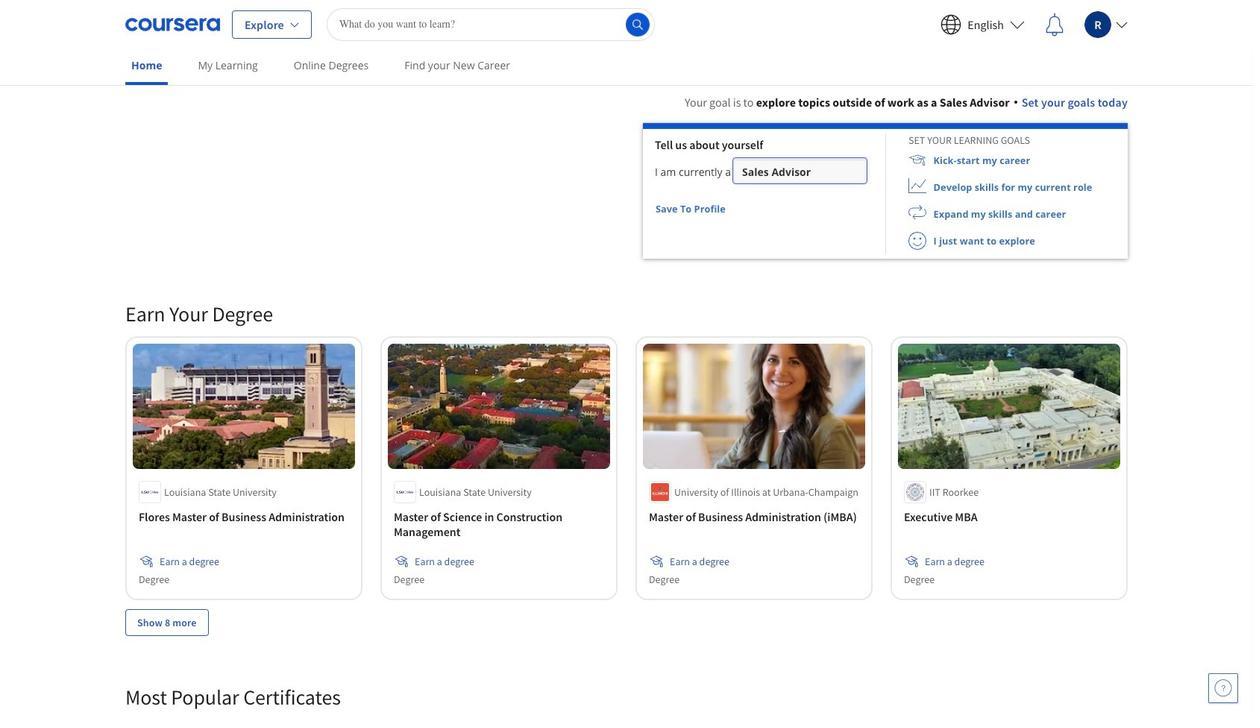 Task type: locate. For each thing, give the bounding box(es) containing it.
What do you want to learn? text field
[[327, 8, 655, 41]]

None search field
[[327, 8, 655, 41]]

coursera image
[[125, 12, 220, 36]]

main content
[[0, 75, 1254, 719]]

status
[[727, 208, 734, 212]]

earn your degree collection element
[[116, 277, 1137, 660]]

None text field
[[743, 160, 858, 189]]



Task type: vqa. For each thing, say whether or not it's contained in the screenshot.
submit
no



Task type: describe. For each thing, give the bounding box(es) containing it.
help center image
[[1215, 680, 1233, 698]]

Occupation field
[[735, 160, 866, 189]]



